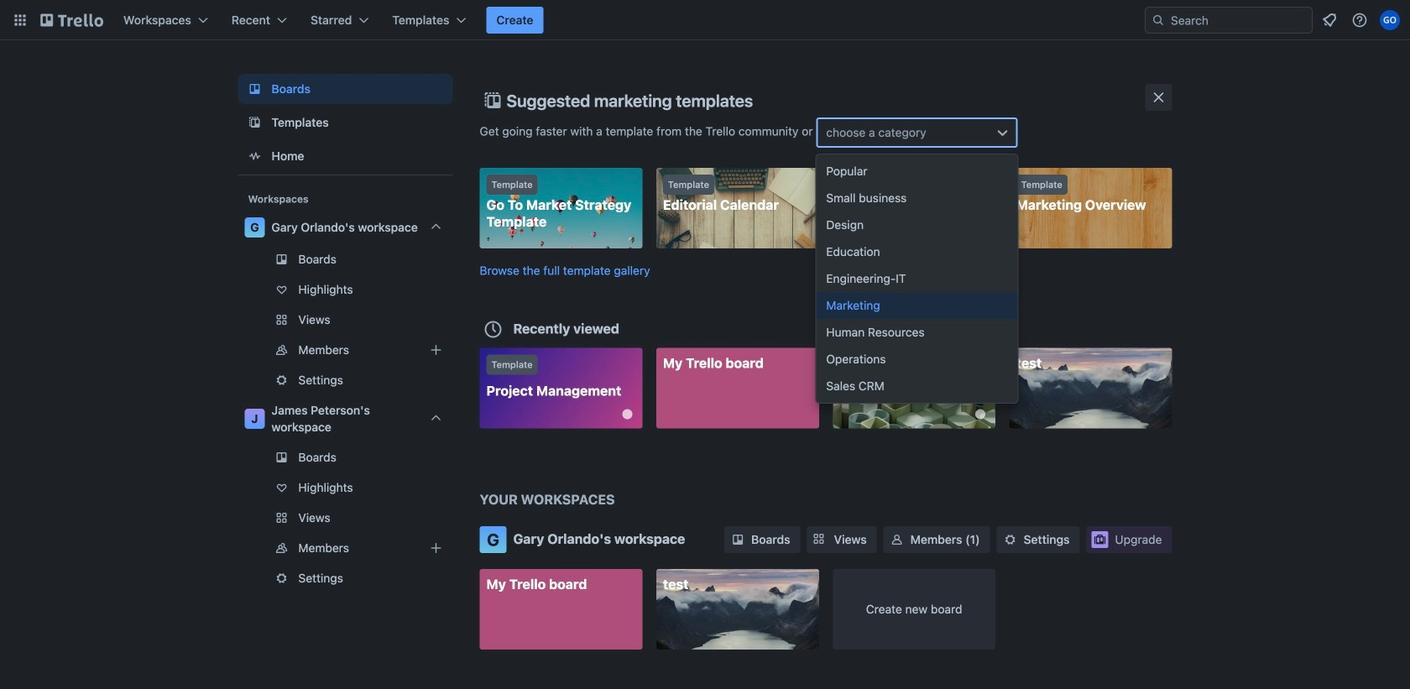 Task type: vqa. For each thing, say whether or not it's contained in the screenshot.
search FIELD
yes



Task type: describe. For each thing, give the bounding box(es) containing it.
search image
[[1152, 13, 1165, 27]]

0 notifications image
[[1320, 10, 1340, 30]]

home image
[[245, 146, 265, 166]]

back to home image
[[40, 7, 103, 34]]

sm image
[[889, 531, 906, 548]]

gary orlando (garyorlando) image
[[1380, 10, 1400, 30]]

open information menu image
[[1352, 12, 1368, 29]]

2 sm image from the left
[[1002, 531, 1019, 548]]

there is new activity on this board. image
[[976, 409, 986, 419]]



Task type: locate. For each thing, give the bounding box(es) containing it.
add image
[[426, 340, 446, 360]]

board image
[[245, 79, 265, 99]]

there is new activity on this board. image
[[622, 409, 633, 419]]

add image
[[426, 538, 446, 558]]

sm image
[[730, 531, 746, 548], [1002, 531, 1019, 548]]

template board image
[[245, 113, 265, 133]]

1 sm image from the left
[[730, 531, 746, 548]]

Search field
[[1165, 8, 1312, 33]]

0 horizontal spatial sm image
[[730, 531, 746, 548]]

1 horizontal spatial sm image
[[1002, 531, 1019, 548]]

primary element
[[0, 0, 1410, 40]]



